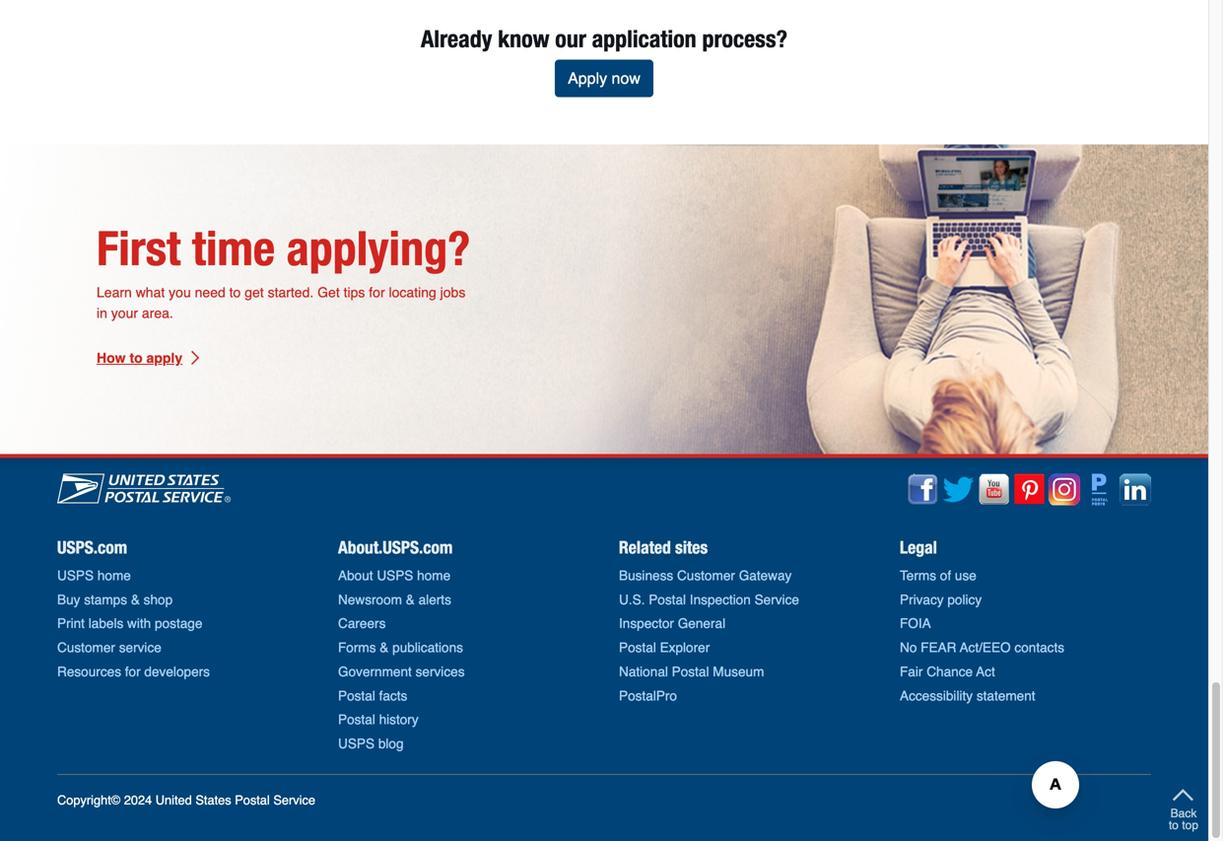 Task type: locate. For each thing, give the bounding box(es) containing it.
pinterest logo image
[[1014, 474, 1046, 506]]

usps.com
[[57, 537, 127, 558]]

0 horizontal spatial usps
[[57, 568, 94, 583]]

home up buy stamps & shop link
[[97, 568, 131, 583]]

& for newsroom
[[406, 592, 415, 607]]

how to apply
[[97, 350, 183, 366]]

in
[[97, 305, 107, 321]]

& up the "government"
[[380, 640, 389, 655]]

usps up the buy
[[57, 568, 94, 583]]

facts
[[379, 688, 408, 703]]

privacy
[[900, 592, 944, 607]]

customer service link
[[57, 640, 162, 655]]

already know our application process?
[[421, 24, 788, 53]]

newsroom & alerts link
[[338, 592, 451, 607]]

what
[[136, 285, 165, 300]]

for right tips at top
[[369, 285, 385, 300]]

0 horizontal spatial service
[[273, 793, 316, 808]]

2 vertical spatial to
[[1169, 818, 1179, 832]]

to inside first time applying? learn what you need to get started. get tips for locating jobs in your area.
[[229, 285, 241, 300]]

youtube logo image
[[979, 474, 1010, 506]]

to right 'how'
[[130, 350, 143, 366]]

blog
[[378, 736, 404, 752]]

inspection
[[690, 592, 751, 607]]

use
[[955, 568, 977, 583]]

newsroom
[[338, 592, 402, 607]]

postal corporate blog logo image
[[1093, 474, 1108, 506]]

postage
[[155, 616, 203, 631]]

no fear act/eeo contacts link
[[900, 640, 1065, 655]]

customer inside the business customer gateway u.s. postal inspection service inspector general postal explorer national postal museum postalpro
[[677, 568, 736, 583]]

act
[[977, 664, 996, 679]]

usps up newsroom & alerts link
[[377, 568, 414, 583]]

postal up "inspector general" link at the bottom of the page
[[649, 592, 686, 607]]

customer up u.s. postal inspection service 'link'
[[677, 568, 736, 583]]

learn
[[97, 285, 132, 300]]

1 horizontal spatial home
[[417, 568, 451, 583]]

customer inside usps home buy stamps & shop print labels with postage customer service resources for developers
[[57, 640, 115, 655]]

with
[[127, 616, 151, 631]]

usps logo image
[[57, 474, 231, 504]]

1 vertical spatial to
[[130, 350, 143, 366]]

applying?
[[287, 220, 470, 276]]

0 horizontal spatial to
[[130, 350, 143, 366]]

for inside usps home buy stamps & shop print labels with postage customer service resources for developers
[[125, 664, 141, 679]]

business
[[619, 568, 674, 583]]

of
[[940, 568, 952, 583]]

foia
[[900, 616, 932, 631]]

contacts
[[1015, 640, 1065, 655]]

related
[[619, 537, 671, 558]]

customer up the resources
[[57, 640, 115, 655]]

1 vertical spatial customer
[[57, 640, 115, 655]]

government services link
[[338, 664, 465, 679]]

& for stamps
[[131, 592, 140, 607]]

print
[[57, 616, 85, 631]]

top
[[1183, 818, 1199, 832]]

to inside back to top
[[1169, 818, 1179, 832]]

2024
[[124, 793, 152, 808]]

home inside the about usps home newsroom & alerts careers forms & publications government services postal facts postal history usps blog
[[417, 568, 451, 583]]

0 vertical spatial for
[[369, 285, 385, 300]]

2 horizontal spatial &
[[406, 592, 415, 607]]

& inside usps home buy stamps & shop print labels with postage customer service resources for developers
[[131, 592, 140, 607]]

0 horizontal spatial &
[[131, 592, 140, 607]]

services
[[416, 664, 465, 679]]

0 vertical spatial to
[[229, 285, 241, 300]]

how
[[97, 350, 126, 366]]

copyright©
[[57, 793, 121, 808]]

terms of use link
[[900, 568, 977, 583]]

1 horizontal spatial service
[[755, 592, 800, 607]]

history
[[379, 712, 419, 727]]

states
[[196, 793, 231, 808]]

usps home buy stamps & shop print labels with postage customer service resources for developers
[[57, 568, 210, 679]]

national postal museum link
[[619, 664, 765, 679]]

postal up national
[[619, 640, 657, 655]]

0 horizontal spatial customer
[[57, 640, 115, 655]]

2 horizontal spatial to
[[1169, 818, 1179, 832]]

0 horizontal spatial for
[[125, 664, 141, 679]]

business customer gateway u.s. postal inspection service inspector general postal explorer national postal museum postalpro
[[619, 568, 800, 703]]

general
[[678, 616, 726, 631]]

usps
[[57, 568, 94, 583], [377, 568, 414, 583], [338, 736, 375, 752]]

related sites
[[619, 537, 708, 558]]

careers link
[[338, 616, 386, 631]]

2 home from the left
[[417, 568, 451, 583]]

1 horizontal spatial to
[[229, 285, 241, 300]]

1 horizontal spatial for
[[369, 285, 385, 300]]

service right states
[[273, 793, 316, 808]]

u.s.
[[619, 592, 645, 607]]

home up alerts
[[417, 568, 451, 583]]

& left alerts
[[406, 592, 415, 607]]

accessibility
[[900, 688, 973, 703]]

inspector general link
[[619, 616, 726, 631]]

& left shop
[[131, 592, 140, 607]]

customer
[[677, 568, 736, 583], [57, 640, 115, 655]]

postal down the "government"
[[338, 688, 375, 703]]

application
[[592, 24, 697, 53]]

usps blog link
[[338, 736, 404, 752]]

footer containing usps.com
[[0, 454, 1209, 841]]

postal explorer link
[[619, 640, 710, 655]]

0 vertical spatial service
[[755, 592, 800, 607]]

to for back to top
[[1169, 818, 1179, 832]]

time
[[192, 220, 275, 276]]

0 horizontal spatial home
[[97, 568, 131, 583]]

to left the top
[[1169, 818, 1179, 832]]

service
[[119, 640, 162, 655]]

statement
[[977, 688, 1036, 703]]

to
[[229, 285, 241, 300], [130, 350, 143, 366], [1169, 818, 1179, 832]]

home
[[97, 568, 131, 583], [417, 568, 451, 583]]

0 vertical spatial customer
[[677, 568, 736, 583]]

labels
[[88, 616, 124, 631]]

1 home from the left
[[97, 568, 131, 583]]

1 vertical spatial for
[[125, 664, 141, 679]]

fear
[[921, 640, 957, 655]]

usps down postal history link
[[338, 736, 375, 752]]

jobs
[[440, 285, 466, 300]]

for down service
[[125, 664, 141, 679]]

postal
[[649, 592, 686, 607], [619, 640, 657, 655], [672, 664, 709, 679], [338, 688, 375, 703], [338, 712, 375, 727], [235, 793, 270, 808]]

get
[[318, 285, 340, 300]]

footer
[[0, 454, 1209, 841]]

to left "get"
[[229, 285, 241, 300]]

service down the gateway
[[755, 592, 800, 607]]

1 horizontal spatial customer
[[677, 568, 736, 583]]

buy
[[57, 592, 80, 607]]

museum
[[713, 664, 765, 679]]

for
[[369, 285, 385, 300], [125, 664, 141, 679]]



Task type: describe. For each thing, give the bounding box(es) containing it.
explorer
[[660, 640, 710, 655]]

get
[[245, 285, 264, 300]]

facebook logo image
[[908, 474, 939, 506]]

act/eeo
[[960, 640, 1011, 655]]

instagram logo image
[[1049, 474, 1081, 506]]

resources
[[57, 664, 121, 679]]

apply
[[568, 69, 608, 87]]

fair chance act link
[[900, 664, 996, 679]]

postal history link
[[338, 712, 419, 727]]

stamps
[[84, 592, 127, 607]]

national
[[619, 664, 668, 679]]

need
[[195, 285, 226, 300]]

back
[[1171, 807, 1197, 820]]

apply
[[146, 350, 183, 366]]

shop
[[144, 592, 173, 607]]

resources for developers link
[[57, 664, 210, 679]]

about usps home link
[[338, 568, 451, 583]]

your
[[111, 305, 138, 321]]

postal down explorer
[[672, 664, 709, 679]]

sites
[[675, 537, 708, 558]]

for inside first time applying? learn what you need to get started. get tips for locating jobs in your area.
[[369, 285, 385, 300]]

apply now link
[[555, 60, 654, 97]]

policy
[[948, 592, 982, 607]]

forms
[[338, 640, 376, 655]]

our
[[555, 24, 587, 53]]

home inside usps home buy stamps & shop print labels with postage customer service resources for developers
[[97, 568, 131, 583]]

about.usps.com
[[338, 537, 453, 558]]

know
[[498, 24, 550, 53]]

business customer gateway link
[[619, 568, 792, 583]]

back to top
[[1169, 807, 1199, 832]]

developers
[[144, 664, 210, 679]]

postalpro
[[619, 688, 677, 703]]

print labels with postage link
[[57, 616, 203, 631]]

first
[[97, 220, 181, 276]]

twitter logo image
[[943, 477, 975, 503]]

terms
[[900, 568, 937, 583]]

legal
[[900, 537, 938, 558]]

forms & publications link
[[338, 640, 463, 655]]

u.s. postal inspection service link
[[619, 592, 800, 607]]

postal facts link
[[338, 688, 408, 703]]

government
[[338, 664, 412, 679]]

alerts
[[419, 592, 451, 607]]

about
[[338, 568, 373, 583]]

terms of use privacy policy foia no fear act/eeo contacts fair chance act accessibility statement
[[900, 568, 1065, 703]]

linkedin logo image
[[1120, 474, 1152, 506]]

1 horizontal spatial &
[[380, 640, 389, 655]]

postalpro link
[[619, 688, 677, 703]]

careers
[[338, 616, 386, 631]]

postal right states
[[235, 793, 270, 808]]

inspector
[[619, 616, 674, 631]]

no
[[900, 640, 917, 655]]

foia link
[[900, 616, 932, 631]]

publications
[[393, 640, 463, 655]]

first time applying? learn what you need to get started. get tips for locating jobs in your area.
[[97, 220, 470, 321]]

buy stamps & shop link
[[57, 592, 173, 607]]

usps inside usps home buy stamps & shop print labels with postage customer service resources for developers
[[57, 568, 94, 583]]

you
[[169, 285, 191, 300]]

2 horizontal spatial usps
[[377, 568, 414, 583]]

locating
[[389, 285, 437, 300]]

chance
[[927, 664, 973, 679]]

postal up usps blog link
[[338, 712, 375, 727]]

service inside the business customer gateway u.s. postal inspection service inspector general postal explorer national postal museum postalpro
[[755, 592, 800, 607]]

gateway
[[739, 568, 792, 583]]

already
[[421, 24, 492, 53]]

1 vertical spatial service
[[273, 793, 316, 808]]

process?
[[702, 24, 788, 53]]

to for how to apply
[[130, 350, 143, 366]]

now
[[612, 69, 641, 87]]

1 horizontal spatial usps
[[338, 736, 375, 752]]

about usps home newsroom & alerts careers forms & publications government services postal facts postal history usps blog
[[338, 568, 465, 752]]

apply now
[[568, 69, 641, 87]]

copyright© 2024 united states postal service
[[57, 793, 316, 808]]

accessibility statement link
[[900, 688, 1036, 703]]

united
[[156, 793, 192, 808]]

privacy policy link
[[900, 592, 982, 607]]



Task type: vqa. For each thing, say whether or not it's contained in the screenshot.
the left to
yes



